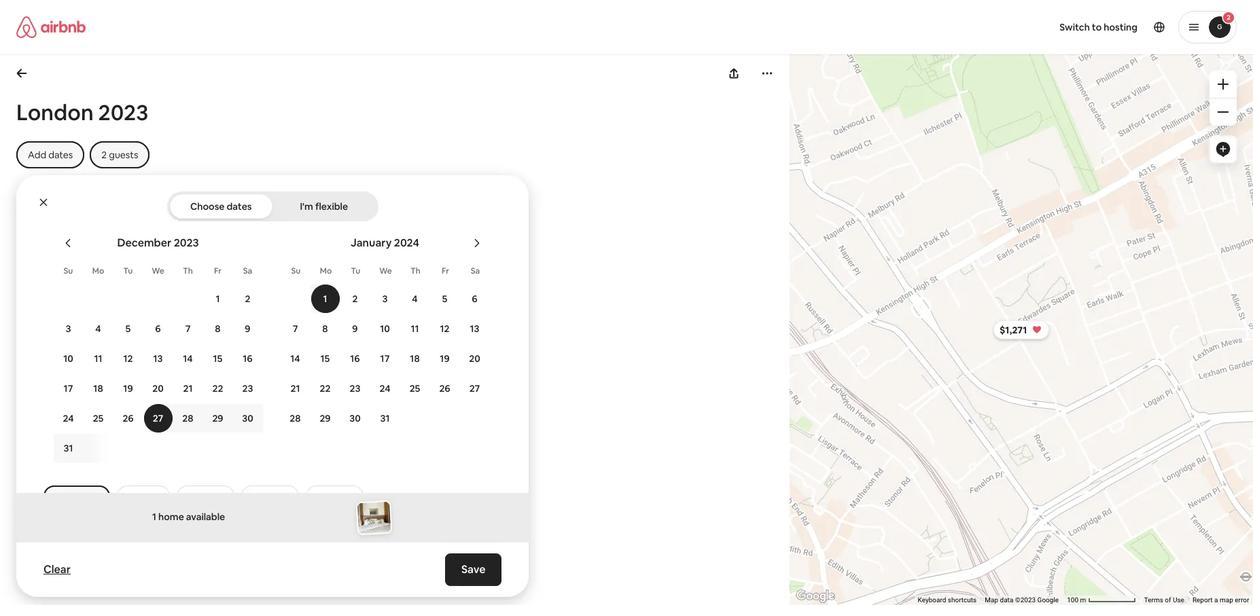 Task type: locate. For each thing, give the bounding box(es) containing it.
2 fr from the left
[[442, 266, 449, 277]]

2 2 button from the left
[[340, 285, 370, 313]]

1 15 from the left
[[213, 353, 223, 365]]

8
[[215, 323, 221, 335], [323, 323, 328, 335]]

24
[[380, 383, 391, 395], [63, 413, 74, 425]]

26 button
[[430, 375, 460, 403], [113, 405, 143, 433]]

0 horizontal spatial $1,271
[[16, 478, 45, 491]]

1 horizontal spatial 16 button
[[340, 345, 370, 373]]

1 vertical spatial 24
[[63, 413, 74, 425]]

london up add dates on the top left
[[16, 99, 94, 126]]

add down london 2023
[[28, 149, 46, 161]]

0 horizontal spatial 22
[[212, 383, 223, 395]]

28 for 2nd 28 button
[[290, 413, 301, 425]]

1 horizontal spatial 18 button
[[400, 345, 430, 373]]

28 button
[[173, 405, 203, 433], [280, 405, 310, 433]]

add inside dropdown button
[[28, 149, 46, 161]]

days right 3 days
[[335, 492, 352, 502]]

2 days from the left
[[270, 492, 288, 502]]

add dates button
[[16, 141, 85, 169]]

1 horizontal spatial 17 button
[[370, 345, 400, 373]]

1 28 from the left
[[182, 413, 194, 425]]

days for 2 days
[[206, 492, 223, 502]]

6
[[472, 293, 478, 305], [155, 323, 161, 335]]

1 vertical spatial 12
[[123, 353, 133, 365]]

dates inside button
[[227, 201, 252, 213]]

a for add
[[39, 499, 44, 512]]

1 horizontal spatial 23
[[350, 383, 361, 395]]

a for report
[[1215, 597, 1219, 605]]

$1,271
[[1000, 324, 1028, 336], [16, 478, 45, 491]]

1 vertical spatial 5 button
[[113, 315, 143, 343]]

15 for 2nd 15 button from the right
[[213, 353, 223, 365]]

0 horizontal spatial fr
[[214, 266, 222, 277]]

29 button
[[203, 405, 233, 433], [310, 405, 340, 433]]

dates right choose
[[227, 201, 252, 213]]

0 vertical spatial 17
[[380, 353, 390, 365]]

1 horizontal spatial we
[[380, 266, 392, 277]]

1 sa from the left
[[243, 266, 252, 277]]

1 horizontal spatial 18
[[410, 353, 420, 365]]

7 for 2nd 7 button
[[293, 323, 298, 335]]

0 horizontal spatial 26 button
[[113, 405, 143, 433]]

1 fr from the left
[[214, 266, 222, 277]]

1 horizontal spatial 29
[[320, 413, 331, 425]]

1 9 from the left
[[245, 323, 251, 335]]

2 22 button from the left
[[310, 375, 340, 403]]

0 horizontal spatial 23
[[242, 383, 253, 395]]

2 horizontal spatial 7
[[328, 492, 333, 502]]

2 30 from the left
[[350, 413, 361, 425]]

0 vertical spatial 13
[[470, 323, 480, 335]]

1 days from the left
[[206, 492, 223, 502]]

add
[[28, 149, 46, 161], [16, 499, 37, 512]]

1 horizontal spatial 5 button
[[430, 285, 460, 313]]

remove from wishlist: apartment in london image
[[231, 203, 247, 220]]

1 vertical spatial 17
[[64, 383, 73, 395]]

days up available
[[206, 492, 223, 502]]

tu down january
[[351, 266, 361, 277]]

0 horizontal spatial 24 button
[[53, 405, 83, 433]]

2023
[[98, 99, 148, 126], [174, 236, 199, 250]]

1 8 button from the left
[[203, 315, 233, 343]]

1 vertical spatial 24 button
[[53, 405, 83, 433]]

2 we from the left
[[380, 266, 392, 277]]

clear button
[[37, 557, 77, 584]]

th down december 2023
[[183, 266, 193, 277]]

0 horizontal spatial 3
[[66, 323, 71, 335]]

we down 'january 2024'
[[380, 266, 392, 277]]

1 horizontal spatial su
[[291, 266, 301, 277]]

0 horizontal spatial 21 button
[[173, 375, 203, 403]]

0 vertical spatial 6 button
[[460, 285, 490, 313]]

16 button
[[233, 345, 263, 373], [340, 345, 370, 373]]

dialog
[[16, 175, 956, 598]]

1 horizontal spatial 21
[[291, 383, 300, 395]]

0 horizontal spatial we
[[152, 266, 164, 277]]

0 horizontal spatial 13 button
[[143, 345, 173, 373]]

1 horizontal spatial 27
[[153, 413, 163, 425]]

7 for first 7 button from left
[[185, 323, 191, 335]]

7
[[185, 323, 191, 335], [293, 323, 298, 335], [328, 492, 333, 502]]

11
[[411, 323, 419, 335], [94, 353, 102, 365]]

zoom out image
[[1218, 107, 1229, 118]]

0 horizontal spatial 7
[[185, 323, 191, 335]]

1 horizontal spatial 21 button
[[280, 375, 310, 403]]

2 29 from the left
[[320, 413, 331, 425]]

london 2023
[[16, 99, 148, 126]]

of
[[1165, 597, 1172, 605]]

14 button
[[173, 345, 203, 373], [280, 345, 310, 373]]

mo
[[92, 266, 104, 277], [320, 266, 332, 277]]

dates down london 2023
[[48, 149, 73, 161]]

1 22 from the left
[[212, 383, 223, 395]]

0 horizontal spatial dates
[[48, 149, 73, 161]]

0 horizontal spatial 14
[[183, 353, 193, 365]]

su
[[64, 266, 73, 277], [291, 266, 301, 277]]

0 horizontal spatial 21
[[183, 383, 193, 395]]

1 horizontal spatial 12
[[440, 323, 450, 335]]

5 button
[[430, 285, 460, 313], [113, 315, 143, 343]]

9
[[245, 323, 251, 335], [352, 323, 358, 335]]

31 button
[[370, 405, 400, 433], [53, 434, 111, 463]]

1 8 from the left
[[215, 323, 221, 335]]

19
[[440, 353, 450, 365], [123, 383, 133, 395]]

1 vertical spatial 10 button
[[53, 345, 83, 373]]

27
[[470, 383, 480, 395], [153, 413, 163, 425], [128, 459, 139, 472]]

1 29 from the left
[[212, 413, 223, 425]]

1 day
[[140, 492, 158, 502]]

1 vertical spatial $1,271
[[16, 478, 45, 491]]

1 horizontal spatial 22 button
[[310, 375, 340, 403]]

0 horizontal spatial 20
[[152, 383, 164, 395]]

30 button
[[233, 405, 263, 433], [340, 405, 370, 433]]

28 button right new
[[280, 405, 310, 433]]

22
[[212, 383, 223, 395], [320, 383, 331, 395]]

2 8 button from the left
[[310, 315, 340, 343]]

0 horizontal spatial 1 button
[[203, 285, 233, 313]]

1 horizontal spatial fr
[[442, 266, 449, 277]]

profile element
[[643, 0, 1237, 54]]

google map
including 1 saved stay. region
[[776, 51, 1254, 606]]

london right in
[[83, 431, 119, 444]]

0 horizontal spatial 10
[[63, 353, 73, 365]]

tab list containing choose dates
[[170, 192, 376, 222]]

terms of use
[[1145, 597, 1185, 605]]

1 horizontal spatial 2
[[245, 293, 251, 305]]

new place to stay image
[[226, 431, 258, 444]]

1 horizontal spatial 3 button
[[370, 285, 400, 313]]

1 horizontal spatial 31 button
[[370, 405, 400, 433]]

27 button
[[460, 375, 490, 403], [143, 405, 173, 433]]

2024
[[394, 236, 419, 250]]

group
[[16, 193, 258, 423]]

dialog containing december 2023
[[16, 175, 956, 598]]

0 horizontal spatial 5
[[16, 459, 22, 472]]

2 mo from the left
[[320, 266, 332, 277]]

2023 inside the calendar application
[[174, 236, 199, 250]]

tu down the december
[[123, 266, 133, 277]]

0 vertical spatial 17 button
[[370, 345, 400, 373]]

0 vertical spatial 27
[[470, 383, 480, 395]]

27 for leftmost 27 button
[[153, 413, 163, 425]]

28 button left new place to stay icon
[[173, 405, 203, 433]]

0 horizontal spatial 20 button
[[143, 375, 173, 403]]

th down 2024
[[411, 266, 421, 277]]

1 vertical spatial 12 button
[[113, 345, 143, 373]]

8 button
[[203, 315, 233, 343], [310, 315, 340, 343]]

zoom in image
[[1218, 79, 1229, 90]]

12 for the left the "12" 'button'
[[123, 353, 133, 365]]

0 horizontal spatial 11 button
[[83, 345, 113, 373]]

0 horizontal spatial sa
[[243, 266, 252, 277]]

1 23 button from the left
[[233, 375, 263, 403]]

add for add a note
[[16, 499, 37, 512]]

1 vertical spatial 10
[[63, 353, 73, 365]]

24 button
[[370, 375, 400, 403], [53, 405, 83, 433]]

0 vertical spatial 25
[[410, 383, 420, 395]]

0 vertical spatial add
[[28, 149, 46, 161]]

1 16 from the left
[[243, 353, 253, 365]]

1 horizontal spatial 7
[[293, 323, 298, 335]]

1 21 from the left
[[183, 383, 193, 395]]

$1,271 button
[[994, 320, 1050, 339]]

fr
[[214, 266, 222, 277], [442, 266, 449, 277]]

18
[[410, 353, 420, 365], [93, 383, 103, 395]]

1 su from the left
[[64, 266, 73, 277]]

22 button
[[203, 375, 233, 403], [310, 375, 340, 403]]

13
[[470, 323, 480, 335], [153, 353, 163, 365]]

a left map
[[1215, 597, 1219, 605]]

2 button
[[233, 285, 263, 313], [340, 285, 370, 313]]

map
[[985, 597, 999, 605]]

1 vertical spatial 27
[[153, 413, 163, 425]]

1 22 button from the left
[[203, 375, 233, 403]]

taxes
[[105, 478, 131, 491]]

13 button
[[460, 315, 490, 343], [143, 345, 173, 373]]

0 horizontal spatial 16
[[243, 353, 253, 365]]

3 days
[[264, 492, 288, 502]]

map data ©2023 google
[[985, 597, 1059, 605]]

1 vertical spatial 26 button
[[113, 405, 143, 433]]

0 horizontal spatial 29
[[212, 413, 223, 425]]

2 su from the left
[[291, 266, 301, 277]]

3 days from the left
[[335, 492, 352, 502]]

0 vertical spatial a
[[39, 499, 44, 512]]

0 vertical spatial london
[[16, 99, 94, 126]]

dates for exact dates
[[78, 492, 99, 502]]

–
[[141, 459, 146, 472]]

0 vertical spatial 31 button
[[370, 405, 400, 433]]

1 vertical spatial 3
[[66, 323, 71, 335]]

0 vertical spatial 18
[[410, 353, 420, 365]]

10
[[380, 323, 390, 335], [63, 353, 73, 365]]

4 button
[[400, 285, 430, 313], [83, 315, 113, 343]]

27 for the right 27 button
[[470, 383, 480, 395]]

17
[[380, 353, 390, 365], [64, 383, 73, 395]]

2 28 button from the left
[[280, 405, 310, 433]]

20
[[469, 353, 481, 365], [152, 383, 164, 395]]

1 horizontal spatial 30 button
[[340, 405, 370, 433]]

add left note
[[16, 499, 37, 512]]

0 horizontal spatial 19
[[123, 383, 133, 395]]

1 horizontal spatial 24
[[380, 383, 391, 395]]

14
[[183, 353, 193, 365], [291, 353, 300, 365]]

0 vertical spatial 6
[[472, 293, 478, 305]]

google image
[[793, 588, 838, 606]]

31
[[380, 413, 390, 425], [64, 443, 73, 455]]

1 29 button from the left
[[203, 405, 233, 433]]

0 horizontal spatial 9
[[245, 323, 251, 335]]

1
[[216, 293, 220, 305], [323, 293, 327, 305], [167, 459, 172, 472], [140, 492, 143, 502], [152, 511, 156, 524]]

before
[[72, 478, 103, 491]]

3 for left the 3 button
[[66, 323, 71, 335]]

18 button
[[400, 345, 430, 373], [83, 375, 113, 403]]

2
[[245, 293, 251, 305], [353, 293, 358, 305], [199, 492, 204, 502]]

1 horizontal spatial 13 button
[[460, 315, 490, 343]]

0 vertical spatial 24
[[380, 383, 391, 395]]

6 button
[[460, 285, 490, 313], [143, 315, 173, 343]]

2 22 from the left
[[320, 383, 331, 395]]

dates for add dates
[[48, 149, 73, 161]]

5
[[442, 293, 448, 305], [126, 323, 131, 335], [16, 459, 22, 472]]

map
[[1220, 597, 1234, 605]]

0 vertical spatial 4
[[412, 293, 418, 305]]

17 button
[[370, 345, 400, 373], [53, 375, 83, 403]]

1 9 button from the left
[[233, 315, 263, 343]]

12
[[440, 323, 450, 335], [123, 353, 133, 365]]

16
[[243, 353, 253, 365], [350, 353, 360, 365]]

dates down before
[[78, 492, 99, 502]]

tab list
[[170, 192, 376, 222]]

dates
[[48, 149, 73, 161], [227, 201, 252, 213], [78, 492, 99, 502]]

29
[[212, 413, 223, 425], [320, 413, 331, 425]]

2 vertical spatial dates
[[78, 492, 99, 502]]

$1,271 inside '$1,271' button
[[1000, 324, 1028, 336]]

dates inside dropdown button
[[48, 149, 73, 161]]

1 we from the left
[[152, 266, 164, 277]]

calendar application
[[38, 222, 956, 475]]

2 th from the left
[[411, 266, 421, 277]]

0 horizontal spatial 31 button
[[53, 434, 111, 463]]

1 horizontal spatial 29 button
[[310, 405, 340, 433]]

21 button
[[173, 375, 203, 403], [280, 375, 310, 403]]

dates for choose dates
[[227, 201, 252, 213]]

1 vertical spatial dates
[[227, 201, 252, 213]]

1 30 from the left
[[242, 413, 253, 425]]

a left note
[[39, 499, 44, 512]]

tu
[[123, 266, 133, 277], [351, 266, 361, 277]]

1 horizontal spatial 14 button
[[280, 345, 310, 373]]

5 inside 5 nights · saved for dec 27 – jan 1 $1,271 total before taxes
[[16, 459, 22, 472]]

london
[[16, 99, 94, 126], [83, 431, 119, 444]]

0 horizontal spatial 30 button
[[233, 405, 263, 433]]

0 horizontal spatial 27
[[128, 459, 139, 472]]

we down december 2023
[[152, 266, 164, 277]]

report a map error
[[1193, 597, 1250, 605]]

25 button
[[400, 375, 430, 403], [83, 405, 113, 433]]

0 horizontal spatial days
[[206, 492, 223, 502]]

3
[[382, 293, 388, 305], [66, 323, 71, 335], [264, 492, 268, 502]]

0 horizontal spatial 5 button
[[113, 315, 143, 343]]

1 horizontal spatial th
[[411, 266, 421, 277]]

days left 7 days
[[270, 492, 288, 502]]

16 for 1st 16 button from the left
[[243, 353, 253, 365]]

23
[[242, 383, 253, 395], [350, 383, 361, 395]]

2 days
[[199, 492, 223, 502]]

2 15 from the left
[[321, 353, 330, 365]]

2 28 from the left
[[290, 413, 301, 425]]

21
[[183, 383, 193, 395], [291, 383, 300, 395]]

1 23 from the left
[[242, 383, 253, 395]]

0 horizontal spatial 6
[[155, 323, 161, 335]]

9 button
[[233, 315, 263, 343], [340, 315, 370, 343]]

2 16 from the left
[[350, 353, 360, 365]]

30
[[242, 413, 253, 425], [350, 413, 361, 425]]

0 vertical spatial 31
[[380, 413, 390, 425]]

15 button
[[203, 345, 233, 373], [310, 345, 340, 373]]

1 14 button from the left
[[173, 345, 203, 373]]

1 2 button from the left
[[233, 285, 263, 313]]

1 vertical spatial 6
[[155, 323, 161, 335]]

google
[[1038, 597, 1059, 605]]



Task type: vqa. For each thing, say whether or not it's contained in the screenshot.


Task type: describe. For each thing, give the bounding box(es) containing it.
1 vertical spatial 11 button
[[83, 345, 113, 373]]

flexible
[[315, 201, 348, 213]]

terms of use link
[[1145, 597, 1185, 605]]

add dates
[[28, 149, 73, 161]]

1 vertical spatial 26
[[123, 413, 134, 425]]

keyboard
[[918, 597, 947, 605]]

keyboard shortcuts button
[[918, 596, 977, 606]]

exact
[[55, 492, 76, 502]]

clear
[[44, 563, 71, 577]]

shortcuts
[[948, 597, 977, 605]]

2 7 button from the left
[[280, 315, 310, 343]]

1 vertical spatial 6 button
[[143, 315, 173, 343]]

1 vertical spatial 19
[[123, 383, 133, 395]]

2 21 from the left
[[291, 383, 300, 395]]

1 horizontal spatial 31
[[380, 413, 390, 425]]

2 9 from the left
[[352, 323, 358, 335]]

0 vertical spatial 26 button
[[430, 375, 460, 403]]

0 horizontal spatial 31
[[64, 443, 73, 455]]

new
[[237, 431, 258, 444]]

use
[[1173, 597, 1185, 605]]

january
[[351, 236, 392, 250]]

terms
[[1145, 597, 1164, 605]]

1 horizontal spatial 19
[[440, 353, 450, 365]]

11 for the bottom 11 button
[[94, 353, 102, 365]]

0 horizontal spatial 19 button
[[113, 375, 143, 403]]

0 horizontal spatial 27 button
[[143, 405, 173, 433]]

1 28 button from the left
[[173, 405, 203, 433]]

i'm flexible
[[300, 201, 348, 213]]

0 vertical spatial 5
[[442, 293, 448, 305]]

1 vertical spatial 31 button
[[53, 434, 111, 463]]

2 23 button from the left
[[340, 375, 370, 403]]

1 16 button from the left
[[233, 345, 263, 373]]

m
[[1081, 597, 1086, 605]]

0 horizontal spatial 13
[[153, 353, 163, 365]]

1 horizontal spatial 20
[[469, 353, 481, 365]]

0 vertical spatial 13 button
[[460, 315, 490, 343]]

available
[[186, 511, 225, 524]]

1 horizontal spatial 11 button
[[400, 315, 430, 343]]

2 1 button from the left
[[310, 285, 340, 313]]

save button
[[445, 554, 502, 587]]

27 inside 5 nights · saved for dec 27 – jan 1 $1,271 total before taxes
[[128, 459, 139, 472]]

·
[[55, 459, 58, 472]]

1 21 button from the left
[[173, 375, 203, 403]]

1 horizontal spatial 4 button
[[400, 285, 430, 313]]

home
[[158, 511, 184, 524]]

100 m button
[[1063, 596, 1141, 606]]

2 15 button from the left
[[310, 345, 340, 373]]

0 horizontal spatial 2
[[199, 492, 204, 502]]

$1,271 inside 5 nights · saved for dec 27 – jan 1 $1,271 total before taxes
[[16, 478, 45, 491]]

2 horizontal spatial 2
[[353, 293, 358, 305]]

2 21 button from the left
[[280, 375, 310, 403]]

12 for the top the "12" 'button'
[[440, 323, 450, 335]]

0 vertical spatial 3 button
[[370, 285, 400, 313]]

exact dates
[[55, 492, 99, 502]]

in
[[72, 431, 80, 444]]

1 vertical spatial london
[[83, 431, 119, 444]]

0 vertical spatial 26
[[439, 383, 451, 395]]

1 horizontal spatial 5
[[126, 323, 131, 335]]

1 tu from the left
[[123, 266, 133, 277]]

0 vertical spatial 18 button
[[400, 345, 430, 373]]

saved
[[60, 459, 88, 472]]

1 vertical spatial 13 button
[[143, 345, 173, 373]]

1 30 button from the left
[[233, 405, 263, 433]]

2 sa from the left
[[471, 266, 480, 277]]

2023 for london 2023
[[98, 99, 148, 126]]

apartment in london
[[16, 431, 119, 444]]

0 horizontal spatial 3 button
[[53, 315, 83, 343]]

©2023
[[1015, 597, 1036, 605]]

report a map error link
[[1193, 597, 1250, 605]]

0 horizontal spatial 18 button
[[83, 375, 113, 403]]

0 vertical spatial 19 button
[[430, 345, 460, 373]]

2023 for december 2023
[[174, 236, 199, 250]]

2 23 from the left
[[350, 383, 361, 395]]

2 14 from the left
[[291, 353, 300, 365]]

1 mo from the left
[[92, 266, 104, 277]]

jan
[[148, 459, 165, 472]]

100 m
[[1067, 597, 1088, 605]]

choose
[[190, 201, 225, 213]]

11 for the right 11 button
[[411, 323, 419, 335]]

2 29 button from the left
[[310, 405, 340, 433]]

1 vertical spatial 4 button
[[83, 315, 113, 343]]

100
[[1067, 597, 1079, 605]]

day
[[145, 492, 158, 502]]

22 for 1st 22 button from right
[[320, 383, 331, 395]]

1 15 button from the left
[[203, 345, 233, 373]]

1 14 from the left
[[183, 353, 193, 365]]

1 horizontal spatial 10 button
[[370, 315, 400, 343]]

add a note
[[16, 499, 69, 512]]

2 8 from the left
[[323, 323, 328, 335]]

1 inside 5 nights · saved for dec 27 – jan 1 $1,271 total before taxes
[[167, 459, 172, 472]]

1 vertical spatial 20 button
[[143, 375, 173, 403]]

i'm flexible button
[[273, 194, 376, 219]]

22 for 1st 22 button
[[212, 383, 223, 395]]

keyboard shortcuts
[[918, 597, 977, 605]]

for
[[91, 459, 104, 472]]

1 7 button from the left
[[173, 315, 203, 343]]

choose dates
[[190, 201, 252, 213]]

28 for 1st 28 button from the left
[[182, 413, 194, 425]]

days for 3 days
[[270, 492, 288, 502]]

0 vertical spatial 10
[[380, 323, 390, 335]]

nights
[[24, 459, 53, 472]]

0 horizontal spatial 12 button
[[113, 345, 143, 373]]

2 14 button from the left
[[280, 345, 310, 373]]

december
[[117, 236, 172, 250]]

7 days
[[328, 492, 352, 502]]

2 30 button from the left
[[340, 405, 370, 433]]

add a note button
[[16, 499, 69, 512]]

note
[[47, 499, 69, 512]]

0 vertical spatial 24 button
[[370, 375, 400, 403]]

1 vertical spatial 20
[[152, 383, 164, 395]]

16 for second 16 button from the left
[[350, 353, 360, 365]]

add a place to the map image
[[1216, 141, 1232, 158]]

choose dates button
[[170, 194, 273, 219]]

january 2024
[[351, 236, 419, 250]]

add for add dates
[[28, 149, 46, 161]]

1 horizontal spatial 6
[[472, 293, 478, 305]]

dec
[[106, 459, 125, 472]]

apartment
[[16, 431, 70, 444]]

0 vertical spatial 25 button
[[400, 375, 430, 403]]

0 vertical spatial 12 button
[[430, 315, 460, 343]]

2 16 button from the left
[[340, 345, 370, 373]]

0 horizontal spatial 10 button
[[53, 345, 83, 373]]

1 horizontal spatial 20 button
[[460, 345, 490, 373]]

5 nights · saved for dec 27 – jan 1 $1,271 total before taxes
[[16, 459, 172, 491]]

error
[[1235, 597, 1250, 605]]

0 vertical spatial 5 button
[[430, 285, 460, 313]]

1 vertical spatial 25 button
[[83, 405, 113, 433]]

0 horizontal spatial 4
[[95, 323, 101, 335]]

i'm
[[300, 201, 313, 213]]

1 vertical spatial 18
[[93, 383, 103, 395]]

report
[[1193, 597, 1213, 605]]

0 horizontal spatial 17 button
[[53, 375, 83, 403]]

save
[[461, 563, 485, 577]]

1 1 button from the left
[[203, 285, 233, 313]]

1 horizontal spatial 17
[[380, 353, 390, 365]]

days for 7 days
[[335, 492, 352, 502]]

total
[[47, 478, 69, 491]]

1 horizontal spatial 27 button
[[460, 375, 490, 403]]

data
[[1000, 597, 1014, 605]]

2 9 button from the left
[[340, 315, 370, 343]]

2 tu from the left
[[351, 266, 361, 277]]

1 vertical spatial 25
[[93, 413, 104, 425]]

1 th from the left
[[183, 266, 193, 277]]

3 for top the 3 button
[[382, 293, 388, 305]]

15 for 2nd 15 button from the left
[[321, 353, 330, 365]]

1 home available
[[152, 511, 225, 524]]

1 horizontal spatial 13
[[470, 323, 480, 335]]

december 2023
[[117, 236, 199, 250]]

1 horizontal spatial 3
[[264, 492, 268, 502]]



